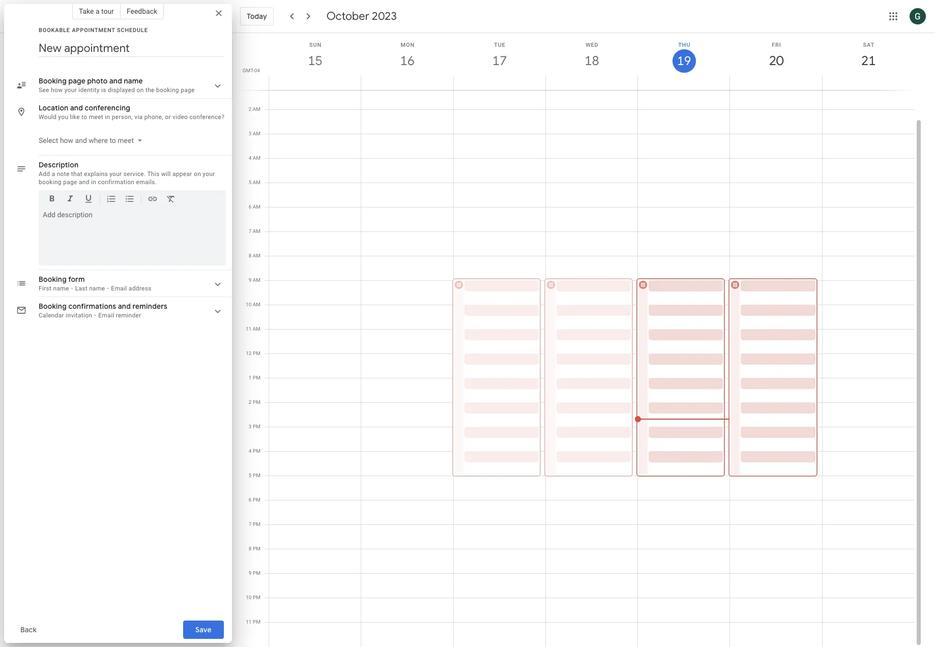 Task type: vqa. For each thing, say whether or not it's contained in the screenshot.
bottommost "how"
yes



Task type: describe. For each thing, give the bounding box(es) containing it.
photo
[[87, 76, 108, 86]]

am for 6 am
[[253, 204, 261, 210]]

explains
[[84, 170, 108, 178]]

19 column header
[[638, 33, 731, 90]]

see
[[39, 87, 49, 94]]

wed
[[586, 42, 599, 48]]

and up reminder
[[118, 302, 131, 311]]

17
[[492, 52, 506, 69]]

feedback button
[[121, 3, 164, 19]]

first
[[39, 285, 52, 292]]

Description text field
[[43, 211, 222, 262]]

description
[[39, 160, 79, 169]]

17 column header
[[453, 33, 546, 90]]

email for email address
[[111, 285, 127, 292]]

21
[[861, 52, 876, 69]]

page for booking
[[181, 87, 195, 94]]

the
[[146, 87, 155, 94]]

a inside description add a note that explains your service. this will appear on your booking page and in confirmation emails.
[[52, 170, 55, 178]]

6 cell from the left
[[729, 61, 823, 647]]

phone,
[[144, 113, 163, 121]]

am for 4 am
[[253, 155, 261, 161]]

gmt-
[[243, 68, 254, 73]]

sun
[[309, 42, 322, 48]]

take
[[79, 7, 94, 15]]

is
[[101, 87, 106, 94]]

pm for 8 pm
[[253, 546, 261, 552]]

and inside the booking page photo and name see how your identity is displayed on the booking page
[[109, 76, 122, 86]]

10 for 10 am
[[246, 302, 252, 307]]

last name
[[75, 285, 105, 292]]

2 pm
[[249, 400, 261, 405]]

mon 16
[[400, 42, 415, 69]]

11 pm
[[246, 619, 261, 625]]

pm for 7 pm
[[253, 522, 261, 527]]

thu 19
[[677, 42, 691, 69]]

1 pm
[[249, 375, 261, 381]]

7 for 7 am
[[249, 229, 252, 234]]

meet inside dropdown button
[[118, 136, 134, 145]]

am for 2 am
[[253, 106, 261, 112]]

thu
[[678, 42, 691, 48]]

saturday, october 21 element
[[857, 49, 881, 73]]

location
[[39, 103, 68, 112]]

back
[[20, 625, 37, 635]]

like
[[70, 113, 80, 121]]

october 2023
[[327, 9, 397, 23]]

location and conferencing would you like to meet in person, via phone, or video conference?
[[39, 103, 225, 121]]

4 cell from the left
[[544, 61, 638, 647]]

last
[[75, 285, 88, 292]]

am for 9 am
[[253, 277, 261, 283]]

pm for 3 pm
[[253, 424, 261, 430]]

appear
[[173, 170, 192, 178]]

6 pm
[[249, 497, 261, 503]]

10 am
[[246, 302, 261, 307]]

16
[[400, 52, 414, 69]]

page for description
[[63, 179, 77, 186]]

you
[[58, 113, 68, 121]]

11 for 11 am
[[246, 326, 252, 332]]

appointment
[[72, 27, 115, 34]]

grid containing 15
[[236, 33, 923, 647]]

emails.
[[136, 179, 157, 186]]

pm for 11 pm
[[253, 619, 261, 625]]

add
[[39, 170, 50, 178]]

4 am
[[249, 155, 261, 161]]

11 for 11 pm
[[246, 619, 252, 625]]

2 am
[[249, 106, 261, 112]]

1 horizontal spatial your
[[110, 170, 122, 178]]

calendar invitation
[[39, 312, 92, 319]]

description add a note that explains your service. this will appear on your booking page and in confirmation emails.
[[39, 160, 215, 186]]

19
[[677, 53, 691, 69]]

pm for 9 pm
[[253, 571, 261, 576]]

bookable
[[39, 27, 70, 34]]

email reminder
[[98, 312, 141, 319]]

11 am
[[246, 326, 261, 332]]

first name
[[39, 285, 69, 292]]

9 for 9 pm
[[249, 571, 252, 576]]

7 cell from the left
[[823, 61, 915, 647]]

where
[[89, 136, 108, 145]]

9 pm
[[249, 571, 261, 576]]

am for 11 am
[[253, 326, 261, 332]]

1 cell from the left
[[269, 61, 361, 647]]

invitation
[[66, 312, 92, 319]]

form
[[68, 275, 85, 284]]

monday, october 16 element
[[396, 49, 419, 73]]

reminder
[[116, 312, 141, 319]]

select
[[39, 136, 58, 145]]

on for that
[[194, 170, 201, 178]]

thursday, october 19, today element
[[673, 49, 696, 73]]

12 pm
[[246, 351, 261, 356]]

take a tour
[[79, 7, 114, 15]]

pm for 5 pm
[[253, 473, 261, 478]]

am for 7 am
[[253, 229, 261, 234]]

0 vertical spatial page
[[68, 76, 86, 86]]

7 pm
[[249, 522, 261, 527]]

bulleted list image
[[125, 194, 135, 206]]

6 am
[[249, 204, 261, 210]]

7 for 7 pm
[[249, 522, 252, 527]]

via
[[135, 113, 143, 121]]

8 for 8 am
[[249, 253, 252, 259]]

6 for 6 pm
[[249, 497, 252, 503]]

reminders
[[133, 302, 167, 311]]

pm for 6 pm
[[253, 497, 261, 503]]

numbered list image
[[106, 194, 117, 206]]

booking for booking page photo and name see how your identity is displayed on the booking page
[[39, 76, 67, 86]]

10 pm
[[246, 595, 261, 601]]

am for 8 am
[[253, 253, 261, 259]]

conferencing
[[85, 103, 130, 112]]

3 cell from the left
[[452, 61, 546, 647]]

fri 20
[[769, 42, 783, 69]]

am for 3 am
[[253, 131, 261, 136]]

meet inside location and conferencing would you like to meet in person, via phone, or video conference?
[[89, 113, 103, 121]]

pm for 10 pm
[[253, 595, 261, 601]]

confirmation
[[98, 179, 135, 186]]

4 for 4 am
[[249, 155, 252, 161]]

underline image
[[83, 194, 94, 206]]

am for 10 am
[[253, 302, 261, 307]]

5 pm
[[249, 473, 261, 478]]

or
[[165, 113, 171, 121]]

address
[[129, 285, 151, 292]]

2 for 2 pm
[[249, 400, 252, 405]]

sat
[[863, 42, 875, 48]]

3 for 3 am
[[249, 131, 252, 136]]

calendar
[[39, 312, 64, 319]]

a inside button
[[96, 7, 100, 15]]



Task type: locate. For each thing, give the bounding box(es) containing it.
and
[[109, 76, 122, 86], [70, 103, 83, 112], [75, 136, 87, 145], [79, 179, 89, 186], [118, 302, 131, 311]]

0 vertical spatial email
[[111, 285, 127, 292]]

name
[[124, 76, 143, 86], [53, 285, 69, 292], [89, 285, 105, 292]]

how right 'see'
[[51, 87, 63, 94]]

1 vertical spatial 8
[[249, 546, 252, 552]]

6 am from the top
[[253, 229, 261, 234]]

pm down 7 pm
[[253, 546, 261, 552]]

11
[[246, 326, 252, 332], [246, 619, 252, 625]]

3 am from the top
[[253, 155, 261, 161]]

gmt-04
[[243, 68, 260, 73]]

1 vertical spatial 4
[[249, 448, 252, 454]]

0 vertical spatial booking
[[156, 87, 179, 94]]

and down that
[[79, 179, 89, 186]]

and left the where
[[75, 136, 87, 145]]

20
[[769, 52, 783, 69]]

2 up 3 am
[[249, 106, 252, 112]]

12
[[246, 351, 252, 356]]

4 for 4 pm
[[249, 448, 252, 454]]

pm down 3 pm
[[253, 448, 261, 454]]

1 vertical spatial 2
[[249, 400, 252, 405]]

1 8 from the top
[[249, 253, 252, 259]]

pm for 2 pm
[[253, 400, 261, 405]]

2 am from the top
[[253, 131, 261, 136]]

tour
[[101, 7, 114, 15]]

how inside the booking page photo and name see how your identity is displayed on the booking page
[[51, 87, 63, 94]]

9 am from the top
[[253, 302, 261, 307]]

sat 21
[[861, 42, 876, 69]]

that
[[71, 170, 82, 178]]

to right like
[[82, 113, 87, 121]]

1 vertical spatial 6
[[249, 497, 252, 503]]

1 vertical spatial on
[[194, 170, 201, 178]]

email
[[111, 285, 127, 292], [98, 312, 114, 319]]

1 10 from the top
[[246, 302, 252, 307]]

displayed
[[108, 87, 135, 94]]

5 am
[[249, 180, 261, 185]]

your right "appear"
[[203, 170, 215, 178]]

tue
[[494, 42, 506, 48]]

tuesday, october 17 element
[[488, 49, 512, 73]]

email left address
[[111, 285, 127, 292]]

3 up 4 am
[[249, 131, 252, 136]]

7 am from the top
[[253, 253, 261, 259]]

email address
[[111, 285, 151, 292]]

a
[[96, 7, 100, 15], [52, 170, 55, 178]]

8 am from the top
[[253, 277, 261, 283]]

identity
[[78, 87, 100, 94]]

a right add
[[52, 170, 55, 178]]

and inside description add a note that explains your service. this will appear on your booking page and in confirmation emails.
[[79, 179, 89, 186]]

am up 7 am
[[253, 204, 261, 210]]

conference?
[[190, 113, 225, 121]]

pm right 12
[[253, 351, 261, 356]]

row
[[265, 61, 915, 647]]

2 horizontal spatial name
[[124, 76, 143, 86]]

1 vertical spatial 9
[[249, 571, 252, 576]]

2 pm from the top
[[253, 375, 261, 381]]

name up displayed
[[124, 76, 143, 86]]

2 3 from the top
[[249, 424, 252, 430]]

on right "appear"
[[194, 170, 201, 178]]

0 vertical spatial 7
[[249, 229, 252, 234]]

booking up calendar
[[39, 302, 67, 311]]

confirmations
[[68, 302, 116, 311]]

am down 3 am
[[253, 155, 261, 161]]

booking page photo and name see how your identity is displayed on the booking page
[[39, 76, 195, 94]]

am up 6 am
[[253, 180, 261, 185]]

3 pm from the top
[[253, 400, 261, 405]]

select how and where to meet
[[39, 136, 134, 145]]

note
[[57, 170, 70, 178]]

0 vertical spatial 9
[[249, 277, 252, 283]]

pm right 1 at the bottom left
[[253, 375, 261, 381]]

pm down 9 pm
[[253, 595, 261, 601]]

3 pm
[[249, 424, 261, 430]]

1 vertical spatial 3
[[249, 424, 252, 430]]

1 5 from the top
[[249, 180, 252, 185]]

1 vertical spatial meet
[[118, 136, 134, 145]]

1 vertical spatial 7
[[249, 522, 252, 527]]

1 vertical spatial booking
[[39, 275, 67, 284]]

to inside location and conferencing would you like to meet in person, via phone, or video conference?
[[82, 113, 87, 121]]

8 for 8 pm
[[249, 546, 252, 552]]

1 9 from the top
[[249, 277, 252, 283]]

on for name
[[137, 87, 144, 94]]

2 down 1 at the bottom left
[[249, 400, 252, 405]]

16 column header
[[361, 33, 454, 90]]

pm down 5 pm
[[253, 497, 261, 503]]

5 cell from the left
[[635, 61, 731, 647]]

am down 6 am
[[253, 229, 261, 234]]

on
[[137, 87, 144, 94], [194, 170, 201, 178]]

04
[[254, 68, 260, 73]]

1 vertical spatial in
[[91, 179, 96, 186]]

2 cell from the left
[[361, 61, 454, 647]]

booking for booking form
[[39, 275, 67, 284]]

5
[[249, 180, 252, 185], [249, 473, 252, 478]]

page inside description add a note that explains your service. this will appear on your booking page and in confirmation emails.
[[63, 179, 77, 186]]

1 vertical spatial 11
[[246, 619, 252, 625]]

booking for booking confirmations and reminders
[[39, 302, 67, 311]]

11 pm from the top
[[253, 595, 261, 601]]

21 column header
[[822, 33, 915, 90]]

am up 12 pm
[[253, 326, 261, 332]]

10 up 11 am
[[246, 302, 252, 307]]

2 10 from the top
[[246, 595, 252, 601]]

6 pm from the top
[[253, 473, 261, 478]]

sun 15
[[307, 42, 322, 69]]

cell
[[269, 61, 361, 647], [361, 61, 454, 647], [452, 61, 546, 647], [544, 61, 638, 647], [635, 61, 731, 647], [729, 61, 823, 647], [823, 61, 915, 647]]

1 horizontal spatial on
[[194, 170, 201, 178]]

page down that
[[63, 179, 77, 186]]

5 for 5 am
[[249, 180, 252, 185]]

2 4 from the top
[[249, 448, 252, 454]]

booking for that
[[39, 179, 62, 186]]

8 pm
[[249, 546, 261, 552]]

10 am from the top
[[253, 326, 261, 332]]

2 booking from the top
[[39, 275, 67, 284]]

1 pm from the top
[[253, 351, 261, 356]]

1 vertical spatial to
[[110, 136, 116, 145]]

booking up 'see'
[[39, 76, 67, 86]]

1 horizontal spatial a
[[96, 7, 100, 15]]

0 horizontal spatial your
[[64, 87, 77, 94]]

back button
[[12, 618, 45, 642]]

11 down 10 pm
[[246, 619, 252, 625]]

1 vertical spatial 5
[[249, 473, 252, 478]]

and up displayed
[[109, 76, 122, 86]]

booking confirmations and reminders
[[39, 302, 167, 311]]

pm down 1 pm on the left bottom of the page
[[253, 400, 261, 405]]

2 7 from the top
[[249, 522, 252, 527]]

pm down 2 pm
[[253, 424, 261, 430]]

your inside the booking page photo and name see how your identity is displayed on the booking page
[[64, 87, 77, 94]]

and inside dropdown button
[[75, 136, 87, 145]]

Add title text field
[[39, 41, 224, 56]]

1 vertical spatial email
[[98, 312, 114, 319]]

schedule
[[117, 27, 148, 34]]

to right the where
[[110, 136, 116, 145]]

0 horizontal spatial to
[[82, 113, 87, 121]]

to inside select how and where to meet dropdown button
[[110, 136, 116, 145]]

booking up first name
[[39, 275, 67, 284]]

0 vertical spatial 6
[[249, 204, 252, 210]]

10 up 11 pm
[[246, 595, 252, 601]]

am up 3 am
[[253, 106, 261, 112]]

1 horizontal spatial meet
[[118, 136, 134, 145]]

2 6 from the top
[[249, 497, 252, 503]]

8 down 7 am
[[249, 253, 252, 259]]

0 vertical spatial 10
[[246, 302, 252, 307]]

name inside the booking page photo and name see how your identity is displayed on the booking page
[[124, 76, 143, 86]]

your up confirmation
[[110, 170, 122, 178]]

20 column header
[[730, 33, 823, 90]]

how right select
[[60, 136, 73, 145]]

1 horizontal spatial in
[[105, 113, 110, 121]]

name for last name
[[89, 285, 105, 292]]

friday, october 20 element
[[765, 49, 788, 73]]

booking down add
[[39, 179, 62, 186]]

email down booking confirmations and reminders
[[98, 312, 114, 319]]

in down conferencing at the top left
[[105, 113, 110, 121]]

1 11 from the top
[[246, 326, 252, 332]]

0 vertical spatial to
[[82, 113, 87, 121]]

9 pm from the top
[[253, 546, 261, 552]]

4 down 3 pm
[[249, 448, 252, 454]]

on left the at top left
[[137, 87, 144, 94]]

8 am
[[249, 253, 261, 259]]

10
[[246, 302, 252, 307], [246, 595, 252, 601]]

booking inside the booking page photo and name see how your identity is displayed on the booking page
[[39, 76, 67, 86]]

0 horizontal spatial in
[[91, 179, 96, 186]]

wed 18
[[584, 42, 599, 69]]

would
[[39, 113, 57, 121]]

2 8 from the top
[[249, 546, 252, 552]]

4 am from the top
[[253, 180, 261, 185]]

7 am
[[249, 229, 261, 234]]

and inside location and conferencing would you like to meet in person, via phone, or video conference?
[[70, 103, 83, 112]]

6 up 7 am
[[249, 204, 252, 210]]

in down explains
[[91, 179, 96, 186]]

0 vertical spatial meet
[[89, 113, 103, 121]]

pm for 1 pm
[[253, 375, 261, 381]]

will
[[161, 170, 171, 178]]

pm down 10 pm
[[253, 619, 261, 625]]

8 pm from the top
[[253, 522, 261, 527]]

booking inside description add a note that explains your service. this will appear on your booking page and in confirmation emails.
[[39, 179, 62, 186]]

1 4 from the top
[[249, 155, 252, 161]]

7 down 6 am
[[249, 229, 252, 234]]

how inside dropdown button
[[60, 136, 73, 145]]

1 horizontal spatial name
[[89, 285, 105, 292]]

bookable appointment schedule
[[39, 27, 148, 34]]

7 pm from the top
[[253, 497, 261, 503]]

9 up 10 am
[[249, 277, 252, 283]]

0 horizontal spatial a
[[52, 170, 55, 178]]

on inside the booking page photo and name see how your identity is displayed on the booking page
[[137, 87, 144, 94]]

take a tour button
[[72, 3, 121, 19]]

name for first name
[[53, 285, 69, 292]]

1 booking from the top
[[39, 76, 67, 86]]

booking form
[[39, 275, 85, 284]]

0 vertical spatial a
[[96, 7, 100, 15]]

1 horizontal spatial booking
[[156, 87, 179, 94]]

pm down 8 pm
[[253, 571, 261, 576]]

5 for 5 pm
[[249, 473, 252, 478]]

2 2 from the top
[[249, 400, 252, 405]]

today
[[247, 12, 267, 21]]

7
[[249, 229, 252, 234], [249, 522, 252, 527]]

pm down 6 pm
[[253, 522, 261, 527]]

grid
[[236, 33, 923, 647]]

2
[[249, 106, 252, 112], [249, 400, 252, 405]]

am down 9 am
[[253, 302, 261, 307]]

4 down 3 am
[[249, 155, 252, 161]]

1 vertical spatial page
[[181, 87, 195, 94]]

9 for 9 am
[[249, 277, 252, 283]]

18 column header
[[545, 33, 638, 90]]

6 down 5 pm
[[249, 497, 252, 503]]

1 vertical spatial how
[[60, 136, 73, 145]]

email for email reminder
[[98, 312, 114, 319]]

0 horizontal spatial meet
[[89, 113, 103, 121]]

and up like
[[70, 103, 83, 112]]

booking inside the booking page photo and name see how your identity is displayed on the booking page
[[156, 87, 179, 94]]

0 horizontal spatial on
[[137, 87, 144, 94]]

name right last
[[89, 285, 105, 292]]

name down the booking form
[[53, 285, 69, 292]]

pm
[[253, 351, 261, 356], [253, 375, 261, 381], [253, 400, 261, 405], [253, 424, 261, 430], [253, 448, 261, 454], [253, 473, 261, 478], [253, 497, 261, 503], [253, 522, 261, 527], [253, 546, 261, 552], [253, 571, 261, 576], [253, 595, 261, 601], [253, 619, 261, 625]]

1 vertical spatial 10
[[246, 595, 252, 601]]

2 for 2 am
[[249, 106, 252, 112]]

bold image
[[47, 194, 57, 206]]

remove formatting image
[[166, 194, 176, 206]]

11 up 12
[[246, 326, 252, 332]]

9 up 10 pm
[[249, 571, 252, 576]]

0 vertical spatial 4
[[249, 155, 252, 161]]

5 up 6 pm
[[249, 473, 252, 478]]

0 horizontal spatial booking
[[39, 179, 62, 186]]

1 7 from the top
[[249, 229, 252, 234]]

video
[[173, 113, 188, 121]]

0 horizontal spatial name
[[53, 285, 69, 292]]

tue 17
[[492, 42, 506, 69]]

italic image
[[65, 194, 75, 206]]

feedback
[[127, 7, 157, 15]]

page up "identity"
[[68, 76, 86, 86]]

sunday, october 15 element
[[304, 49, 327, 73]]

2 vertical spatial booking
[[39, 302, 67, 311]]

4 pm from the top
[[253, 424, 261, 430]]

meet down person,
[[118, 136, 134, 145]]

3 down 2 pm
[[249, 424, 252, 430]]

5 am from the top
[[253, 204, 261, 210]]

18
[[584, 52, 599, 69]]

booking for name
[[156, 87, 179, 94]]

page up video
[[181, 87, 195, 94]]

am down 7 am
[[253, 253, 261, 259]]

6 for 6 am
[[249, 204, 252, 210]]

0 vertical spatial 5
[[249, 180, 252, 185]]

3 am
[[249, 131, 261, 136]]

10 pm from the top
[[253, 571, 261, 576]]

1 am from the top
[[253, 106, 261, 112]]

0 vertical spatial booking
[[39, 76, 67, 86]]

insert link image
[[148, 194, 158, 206]]

pm for 12 pm
[[253, 351, 261, 356]]

mon
[[401, 42, 415, 48]]

0 vertical spatial 8
[[249, 253, 252, 259]]

formatting options toolbar
[[39, 190, 226, 212]]

am for 5 am
[[253, 180, 261, 185]]

2 5 from the top
[[249, 473, 252, 478]]

1 2 from the top
[[249, 106, 252, 112]]

5 up 6 am
[[249, 180, 252, 185]]

8
[[249, 253, 252, 259], [249, 546, 252, 552]]

on inside description add a note that explains your service. this will appear on your booking page and in confirmation emails.
[[194, 170, 201, 178]]

1 6 from the top
[[249, 204, 252, 210]]

2 9 from the top
[[249, 571, 252, 576]]

4
[[249, 155, 252, 161], [249, 448, 252, 454]]

3 for 3 pm
[[249, 424, 252, 430]]

pm up 6 pm
[[253, 473, 261, 478]]

7 down 6 pm
[[249, 522, 252, 527]]

meet
[[89, 113, 103, 121], [118, 136, 134, 145]]

8 down 7 pm
[[249, 546, 252, 552]]

wednesday, october 18 element
[[580, 49, 604, 73]]

pm for 4 pm
[[253, 448, 261, 454]]

2 horizontal spatial your
[[203, 170, 215, 178]]

5 pm from the top
[[253, 448, 261, 454]]

9 am
[[249, 277, 261, 283]]

2 11 from the top
[[246, 619, 252, 625]]

0 vertical spatial 11
[[246, 326, 252, 332]]

15 column header
[[269, 33, 361, 90]]

am down 8 am
[[253, 277, 261, 283]]

this
[[147, 170, 160, 178]]

0 vertical spatial in
[[105, 113, 110, 121]]

1 3 from the top
[[249, 131, 252, 136]]

person,
[[112, 113, 133, 121]]

your left "identity"
[[64, 87, 77, 94]]

october
[[327, 9, 369, 23]]

in inside location and conferencing would you like to meet in person, via phone, or video conference?
[[105, 113, 110, 121]]

0 vertical spatial 2
[[249, 106, 252, 112]]

meet down conferencing at the top left
[[89, 113, 103, 121]]

4 pm
[[249, 448, 261, 454]]

am up 4 am
[[253, 131, 261, 136]]

service.
[[124, 170, 146, 178]]

0 vertical spatial 3
[[249, 131, 252, 136]]

0 vertical spatial on
[[137, 87, 144, 94]]

booking
[[156, 87, 179, 94], [39, 179, 62, 186]]

1 vertical spatial booking
[[39, 179, 62, 186]]

2 vertical spatial page
[[63, 179, 77, 186]]

1 vertical spatial a
[[52, 170, 55, 178]]

10 for 10 pm
[[246, 595, 252, 601]]

0 vertical spatial how
[[51, 87, 63, 94]]

1 horizontal spatial to
[[110, 136, 116, 145]]

in inside description add a note that explains your service. this will appear on your booking page and in confirmation emails.
[[91, 179, 96, 186]]

booking right the at top left
[[156, 87, 179, 94]]

a left tour
[[96, 7, 100, 15]]

am
[[253, 106, 261, 112], [253, 131, 261, 136], [253, 155, 261, 161], [253, 180, 261, 185], [253, 204, 261, 210], [253, 229, 261, 234], [253, 253, 261, 259], [253, 277, 261, 283], [253, 302, 261, 307], [253, 326, 261, 332]]

12 pm from the top
[[253, 619, 261, 625]]

3 booking from the top
[[39, 302, 67, 311]]

fri
[[772, 42, 782, 48]]

15
[[307, 52, 322, 69]]



